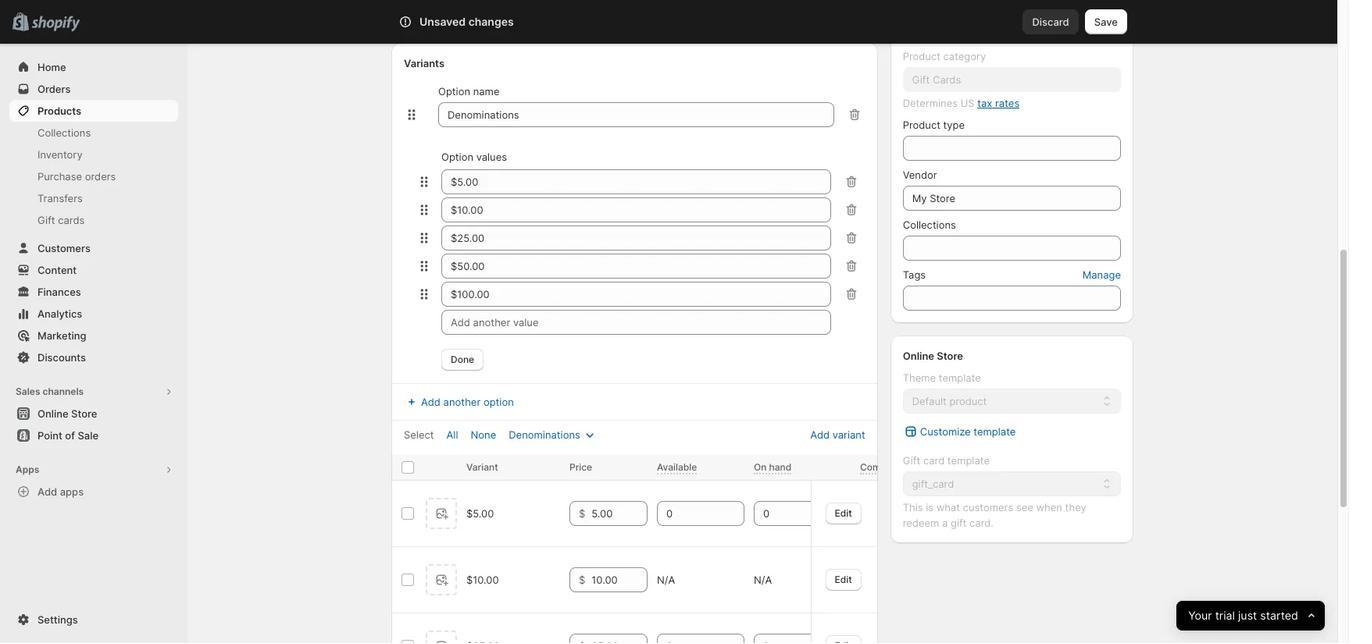 Task type: describe. For each thing, give the bounding box(es) containing it.
name
[[473, 85, 500, 98]]

edit for $10.00
[[836, 574, 853, 586]]

theme
[[903, 372, 936, 384]]

your trial just started
[[1188, 609, 1298, 623]]

$ for $10.00
[[579, 574, 585, 587]]

products
[[38, 105, 81, 117]]

add another option
[[421, 396, 514, 409]]

options element for second $ text box from the bottom of the page
[[466, 508, 494, 520]]

template for customize template
[[974, 426, 1016, 438]]

template for theme template
[[939, 372, 981, 384]]

purchase orders link
[[9, 166, 178, 188]]

is
[[926, 502, 934, 514]]

tax
[[978, 97, 993, 109]]

on hand
[[754, 462, 792, 473]]

variants
[[404, 57, 445, 70]]

edit button for $5.00
[[826, 503, 862, 525]]

1 $ text field from the top
[[592, 502, 648, 527]]

finances
[[38, 286, 81, 298]]

online store button
[[0, 403, 188, 425]]

add for add apps
[[38, 486, 57, 498]]

add variant button
[[801, 422, 875, 448]]

3 n/a from the left
[[860, 574, 878, 587]]

type
[[944, 119, 965, 131]]

2 n/a from the left
[[754, 574, 772, 587]]

point of sale link
[[9, 425, 178, 447]]

select
[[404, 429, 434, 441]]

denominations button
[[499, 424, 607, 446]]

done button
[[441, 349, 484, 371]]

hand
[[769, 462, 792, 473]]

vendor
[[903, 169, 937, 181]]

transfers link
[[9, 188, 178, 209]]

customers link
[[9, 238, 178, 259]]

on
[[754, 462, 767, 473]]

shopify image
[[31, 16, 80, 32]]

point of sale
[[38, 430, 98, 442]]

home link
[[9, 56, 178, 78]]

product type
[[903, 119, 965, 131]]

edit button for $10.00
[[826, 569, 862, 591]]

$10.00
[[466, 574, 499, 587]]

available
[[657, 462, 697, 473]]

variant
[[466, 462, 498, 473]]

default product
[[912, 395, 987, 408]]

a
[[942, 517, 948, 530]]

product for product type
[[903, 119, 941, 131]]

apps
[[16, 464, 39, 476]]

gift cards link
[[9, 209, 178, 231]]

orders
[[85, 170, 116, 183]]

add for add another option
[[421, 396, 441, 409]]

collections inside 'link'
[[38, 127, 91, 139]]

analytics link
[[9, 303, 178, 325]]

done
[[451, 354, 474, 366]]

committed
[[860, 462, 910, 473]]

search
[[468, 16, 501, 28]]

default
[[912, 395, 947, 408]]

started
[[1260, 609, 1298, 623]]

point
[[38, 430, 62, 442]]

values
[[476, 151, 507, 163]]

discard button
[[1023, 9, 1079, 34]]

gift_card
[[912, 478, 954, 491]]

us
[[961, 97, 975, 109]]

Add another value text field
[[441, 310, 831, 335]]

tax rates link
[[978, 97, 1020, 109]]

0 vertical spatial online store
[[903, 350, 963, 363]]

purchase orders
[[38, 170, 116, 183]]

sales
[[16, 386, 40, 398]]

add apps button
[[9, 481, 178, 503]]

gift card template
[[903, 455, 990, 467]]

online store inside online store link
[[38, 408, 97, 420]]

when
[[1036, 502, 1063, 514]]

add variant
[[810, 429, 865, 441]]

your trial just started button
[[1177, 602, 1325, 631]]

customers
[[963, 502, 1014, 514]]

gift for gift cards
[[38, 214, 55, 227]]

this is what customers see when they redeem a gift card.
[[903, 502, 1087, 530]]

point of sale button
[[0, 425, 188, 447]]

$ for $5.00
[[579, 508, 585, 520]]

trial
[[1215, 609, 1235, 623]]

add for add variant
[[810, 429, 830, 441]]

save
[[1094, 16, 1118, 28]]

card.
[[970, 517, 994, 530]]

all button
[[437, 424, 468, 446]]

option for option values
[[441, 151, 473, 163]]

category
[[944, 50, 986, 63]]

card
[[923, 455, 945, 467]]

gift cards
[[38, 214, 85, 227]]

settings link
[[9, 609, 178, 631]]

determines
[[903, 97, 958, 109]]

$ text field
[[592, 568, 648, 593]]

price
[[570, 462, 592, 473]]

option name
[[438, 85, 500, 98]]

inventory
[[38, 148, 83, 161]]

orders link
[[9, 78, 178, 100]]

channels
[[43, 386, 84, 398]]



Task type: vqa. For each thing, say whether or not it's contained in the screenshot.
Product category
yes



Task type: locate. For each thing, give the bounding box(es) containing it.
add
[[421, 396, 441, 409], [810, 429, 830, 441], [38, 486, 57, 498]]

store up sale
[[71, 408, 97, 420]]

1 horizontal spatial online
[[903, 350, 935, 363]]

customers
[[38, 242, 91, 255]]

1 vertical spatial edit button
[[826, 569, 862, 591]]

option left name
[[438, 85, 470, 98]]

0 vertical spatial options element
[[466, 508, 494, 520]]

0 horizontal spatial online store
[[38, 408, 97, 420]]

Size text field
[[438, 102, 834, 127]]

0 horizontal spatial add
[[38, 486, 57, 498]]

none button
[[461, 424, 506, 446]]

0 vertical spatial gift
[[38, 214, 55, 227]]

determines us tax rates
[[903, 97, 1020, 109]]

1 vertical spatial gift
[[903, 455, 921, 467]]

1 vertical spatial online store
[[38, 408, 97, 420]]

customize template
[[920, 426, 1016, 438]]

$ text field down price
[[592, 502, 648, 527]]

2 edit button from the top
[[826, 569, 862, 591]]

purchase
[[38, 170, 82, 183]]

product for product category
[[903, 50, 941, 63]]

none
[[471, 429, 496, 441]]

see
[[1016, 502, 1034, 514]]

discounts link
[[9, 347, 178, 369]]

collections
[[38, 127, 91, 139], [903, 219, 956, 231]]

2 horizontal spatial add
[[810, 429, 830, 441]]

of
[[65, 430, 75, 442]]

online up point
[[38, 408, 68, 420]]

options element for 1st $ text box from the bottom of the page
[[466, 641, 500, 644]]

template
[[939, 372, 981, 384], [974, 426, 1016, 438], [948, 455, 990, 467]]

$ down price
[[579, 508, 585, 520]]

finances link
[[9, 281, 178, 303]]

options element down variant
[[466, 508, 494, 520]]

online up theme
[[903, 350, 935, 363]]

tags
[[903, 269, 926, 281]]

0 vertical spatial template
[[939, 372, 981, 384]]

0 vertical spatial store
[[937, 350, 963, 363]]

orders
[[38, 83, 71, 95]]

apps
[[60, 486, 84, 498]]

search button
[[442, 9, 895, 34]]

gift left cards
[[38, 214, 55, 227]]

0 horizontal spatial collections
[[38, 127, 91, 139]]

option for option name
[[438, 85, 470, 98]]

0 vertical spatial add
[[421, 396, 441, 409]]

online inside button
[[38, 408, 68, 420]]

0 horizontal spatial gift
[[38, 214, 55, 227]]

0 horizontal spatial online
[[38, 408, 68, 420]]

just
[[1238, 609, 1257, 623]]

2 $ from the top
[[579, 574, 585, 587]]

product category
[[903, 50, 986, 63]]

products link
[[9, 100, 178, 122]]

2 vertical spatial template
[[948, 455, 990, 467]]

2 options element from the top
[[466, 574, 499, 587]]

sales channels
[[16, 386, 84, 398]]

0 vertical spatial product
[[903, 50, 941, 63]]

transfers
[[38, 192, 83, 205]]

unsaved changes
[[420, 15, 514, 28]]

$5.00
[[466, 508, 494, 520]]

1 product from the top
[[903, 50, 941, 63]]

online store up point of sale
[[38, 408, 97, 420]]

all
[[447, 429, 458, 441]]

variant
[[833, 429, 865, 441]]

2 horizontal spatial n/a
[[860, 574, 878, 587]]

gift
[[38, 214, 55, 227], [903, 455, 921, 467]]

1 vertical spatial online
[[38, 408, 68, 420]]

$ text field down $ text field
[[592, 634, 648, 644]]

1 vertical spatial add
[[810, 429, 830, 441]]

options element containing $10.00
[[466, 574, 499, 587]]

customize
[[920, 426, 971, 438]]

options element
[[466, 508, 494, 520], [466, 574, 499, 587], [466, 641, 500, 644]]

$
[[579, 508, 585, 520], [579, 574, 585, 587]]

1 n/a from the left
[[657, 574, 675, 587]]

product
[[903, 50, 941, 63], [903, 119, 941, 131]]

1 vertical spatial template
[[974, 426, 1016, 438]]

save button
[[1085, 9, 1127, 34]]

product down 'determines'
[[903, 119, 941, 131]]

collections up inventory
[[38, 127, 91, 139]]

1 $ from the top
[[579, 508, 585, 520]]

add apps
[[38, 486, 84, 498]]

this
[[903, 502, 923, 514]]

collections down vendor
[[903, 219, 956, 231]]

1 horizontal spatial store
[[937, 350, 963, 363]]

2 vertical spatial options element
[[466, 641, 500, 644]]

0 horizontal spatial store
[[71, 408, 97, 420]]

add left the another
[[421, 396, 441, 409]]

0 vertical spatial online
[[903, 350, 935, 363]]

options element for $ text field
[[466, 574, 499, 587]]

add another option button
[[395, 391, 523, 413]]

3 options element from the top
[[466, 641, 500, 644]]

gift left card
[[903, 455, 921, 467]]

redeem
[[903, 517, 939, 530]]

another
[[443, 396, 481, 409]]

edit for $5.00
[[836, 507, 853, 519]]

1 vertical spatial $ text field
[[592, 634, 648, 644]]

None text field
[[441, 226, 831, 251], [441, 254, 831, 279], [441, 282, 831, 307], [441, 226, 831, 251], [441, 254, 831, 279], [441, 282, 831, 307]]

2 vertical spatial add
[[38, 486, 57, 498]]

marketing link
[[9, 325, 178, 347]]

1 edit button from the top
[[826, 503, 862, 525]]

0 vertical spatial edit button
[[826, 503, 862, 525]]

they
[[1065, 502, 1087, 514]]

1 vertical spatial collections
[[903, 219, 956, 231]]

edit
[[836, 507, 853, 519], [836, 574, 853, 586]]

option left values on the top
[[441, 151, 473, 163]]

0 horizontal spatial n/a
[[657, 574, 675, 587]]

1 vertical spatial edit
[[836, 574, 853, 586]]

options element containing $5.00
[[466, 508, 494, 520]]

customize template link
[[894, 421, 1131, 443]]

option
[[438, 85, 470, 98], [441, 151, 473, 163]]

template down the customize template
[[948, 455, 990, 467]]

add left apps
[[38, 486, 57, 498]]

1 edit from the top
[[836, 507, 853, 519]]

1 horizontal spatial add
[[421, 396, 441, 409]]

add left variant
[[810, 429, 830, 441]]

2 $ text field from the top
[[592, 634, 648, 644]]

collections link
[[9, 122, 178, 144]]

$ text field
[[592, 502, 648, 527], [592, 634, 648, 644]]

store
[[937, 350, 963, 363], [71, 408, 97, 420]]

options element down $10.00
[[466, 641, 500, 644]]

product
[[950, 395, 987, 408]]

1 horizontal spatial gift
[[903, 455, 921, 467]]

discard
[[1033, 16, 1069, 28]]

0 vertical spatial option
[[438, 85, 470, 98]]

options element down $5.00 at the bottom left of page
[[466, 574, 499, 587]]

your
[[1188, 609, 1212, 623]]

store up theme template
[[937, 350, 963, 363]]

theme template
[[903, 372, 981, 384]]

analytics
[[38, 308, 82, 320]]

None text field
[[441, 170, 831, 195], [441, 198, 831, 223], [441, 170, 831, 195], [441, 198, 831, 223]]

2 product from the top
[[903, 119, 941, 131]]

sale
[[78, 430, 98, 442]]

1 vertical spatial $
[[579, 574, 585, 587]]

inventory link
[[9, 144, 178, 166]]

1 options element from the top
[[466, 508, 494, 520]]

1 vertical spatial product
[[903, 119, 941, 131]]

edit button
[[826, 503, 862, 525], [826, 569, 862, 591]]

0 vertical spatial collections
[[38, 127, 91, 139]]

online store up theme template
[[903, 350, 963, 363]]

product left category
[[903, 50, 941, 63]]

unsaved
[[420, 15, 466, 28]]

None number field
[[657, 502, 721, 527], [754, 502, 818, 527], [657, 634, 721, 644], [754, 634, 818, 644], [657, 502, 721, 527], [754, 502, 818, 527], [657, 634, 721, 644], [754, 634, 818, 644]]

what
[[937, 502, 960, 514]]

denominations
[[509, 429, 580, 441]]

0 vertical spatial $
[[579, 508, 585, 520]]

add inside button
[[421, 396, 441, 409]]

option
[[484, 396, 514, 409]]

1 horizontal spatial collections
[[903, 219, 956, 231]]

template down product on the right bottom of the page
[[974, 426, 1016, 438]]

0 vertical spatial $ text field
[[592, 502, 648, 527]]

2 edit from the top
[[836, 574, 853, 586]]

store inside online store link
[[71, 408, 97, 420]]

online store
[[903, 350, 963, 363], [38, 408, 97, 420]]

rates
[[995, 97, 1020, 109]]

template up product on the right bottom of the page
[[939, 372, 981, 384]]

Product category text field
[[903, 67, 1121, 92]]

1 horizontal spatial n/a
[[754, 574, 772, 587]]

$ left $ text field
[[579, 574, 585, 587]]

1 vertical spatial options element
[[466, 574, 499, 587]]

1 horizontal spatial online store
[[903, 350, 963, 363]]

1 vertical spatial store
[[71, 408, 97, 420]]

1 vertical spatial option
[[441, 151, 473, 163]]

gift for gift card template
[[903, 455, 921, 467]]

option values
[[441, 151, 507, 163]]

0 vertical spatial edit
[[836, 507, 853, 519]]



